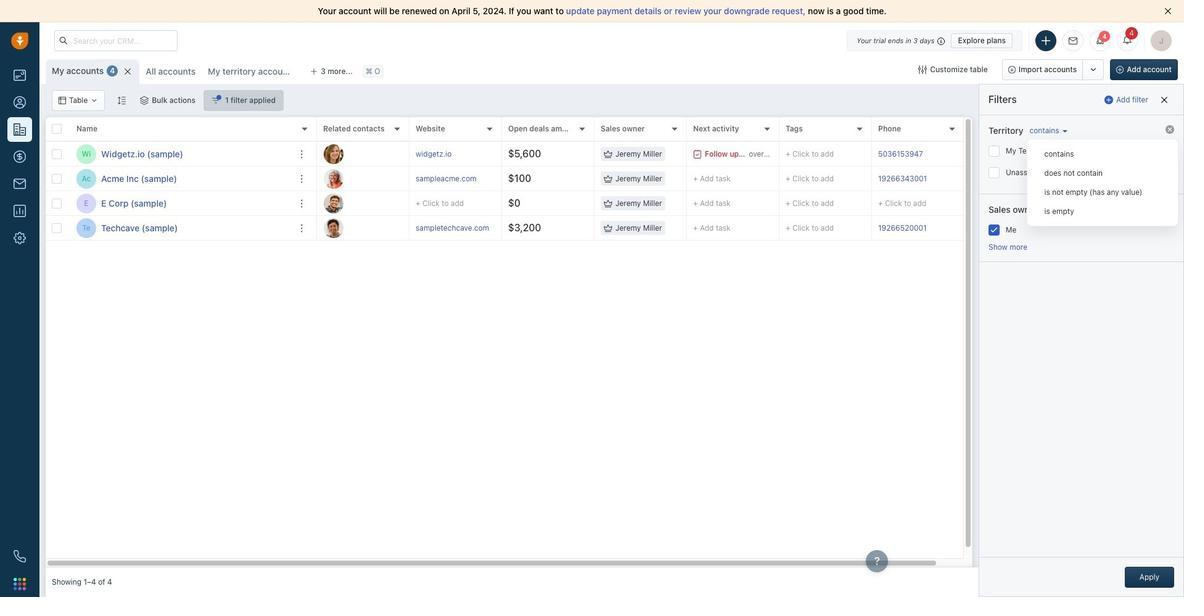 Task type: vqa. For each thing, say whether or not it's contained in the screenshot.
text box
no



Task type: describe. For each thing, give the bounding box(es) containing it.
1 row group from the left
[[46, 142, 317, 241]]

2 row group from the left
[[317, 142, 990, 241]]

1 vertical spatial container_wx8msf4aqz5i3rn1 image
[[140, 96, 149, 105]]

1 j image from the top
[[324, 144, 344, 164]]

0 vertical spatial container_wx8msf4aqz5i3rn1 image
[[919, 65, 928, 74]]



Task type: locate. For each thing, give the bounding box(es) containing it.
1 horizontal spatial container_wx8msf4aqz5i3rn1 image
[[919, 65, 928, 74]]

0 horizontal spatial container_wx8msf4aqz5i3rn1 image
[[140, 96, 149, 105]]

2 j image from the top
[[324, 193, 344, 213]]

press space to select this row. row
[[46, 142, 317, 167], [317, 142, 990, 167], [46, 167, 317, 191], [317, 167, 990, 191], [46, 191, 317, 216], [317, 191, 990, 216], [46, 216, 317, 241], [317, 216, 990, 241]]

j image up l icon
[[324, 144, 344, 164]]

send email image
[[1070, 37, 1078, 45]]

0 vertical spatial j image
[[324, 144, 344, 164]]

phone element
[[7, 544, 32, 569]]

freshworks switcher image
[[14, 578, 26, 590]]

group
[[1003, 59, 1105, 80]]

j image down l icon
[[324, 193, 344, 213]]

row group
[[46, 142, 317, 241], [317, 142, 990, 241]]

j image
[[324, 144, 344, 164], [324, 193, 344, 213]]

grid
[[46, 117, 990, 568]]

phone image
[[14, 550, 26, 563]]

style_myh0__igzzd8unmi image
[[117, 96, 126, 105]]

s image
[[324, 218, 344, 238]]

row
[[46, 117, 317, 142]]

column header
[[70, 117, 317, 142]]

close image
[[1165, 7, 1173, 15]]

Search your CRM... text field
[[54, 30, 178, 51]]

container_wx8msf4aqz5i3rn1 image
[[919, 65, 928, 74], [140, 96, 149, 105]]

l image
[[324, 169, 344, 189]]

1 vertical spatial j image
[[324, 193, 344, 213]]

container_wx8msf4aqz5i3rn1 image
[[212, 96, 220, 105], [59, 97, 66, 104], [91, 97, 98, 104], [604, 150, 613, 158], [694, 150, 702, 158], [604, 174, 613, 183], [604, 199, 613, 208], [604, 224, 613, 232]]



